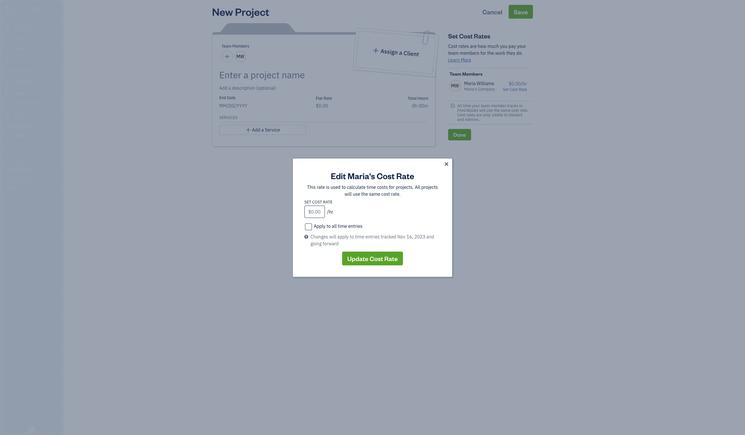 Task type: vqa. For each thing, say whether or not it's contained in the screenshot.
Invoices link
no



Task type: describe. For each thing, give the bounding box(es) containing it.
the inside all time your team member tracks in freshbooks will use the same cost rate. cost rates are only visible to owners and admins.
[[494, 108, 500, 113]]

new project
[[212, 5, 270, 18]]

all inside all time your team member tracks in freshbooks will use the same cost rate. cost rates are only visible to owners and admins.
[[458, 103, 462, 108]]

rate up projects.
[[397, 170, 415, 181]]

use inside this rate is used to calculate time costs for projects. all projects will use the same cost rate.
[[353, 191, 361, 197]]

info image
[[451, 104, 456, 108]]

owner
[[5, 11, 15, 16]]

this
[[307, 184, 316, 190]]

0 horizontal spatial team
[[222, 44, 232, 49]]

cost inside this rate is used to calculate time costs for projects. all projects will use the same cost rate.
[[382, 191, 390, 197]]

exclamationcircle image
[[305, 233, 309, 240]]

cost
[[313, 199, 322, 205]]

project
[[235, 5, 270, 18]]

bank connections image
[[4, 176, 61, 181]]

costs
[[377, 184, 388, 190]]

maria's inside 'maria williams maria's company'
[[465, 87, 477, 92]]

maria's company owner
[[5, 5, 41, 16]]

/hr inside $0.00 /hr set cost rate
[[521, 81, 527, 87]]

admins.
[[465, 117, 480, 122]]

you
[[501, 43, 508, 49]]

cost left rates
[[460, 32, 473, 40]]

chart image
[[4, 123, 11, 129]]

apply to all time entries
[[314, 223, 363, 229]]

rate inside $0.00 /hr set cost rate
[[519, 87, 527, 92]]

to inside this rate is used to calculate time costs for projects. all projects will use the same cost rate.
[[342, 184, 346, 190]]

services
[[219, 115, 238, 120]]

edit maria's cost rate dialog
[[0, 151, 746, 284]]

cost inside all time your team member tracks in freshbooks will use the same cost rate. cost rates are only visible to owners and admins.
[[458, 112, 466, 118]]

$0.00
[[509, 81, 521, 87]]

cost inside button
[[370, 255, 383, 263]]

a for add
[[262, 127, 264, 133]]

Amount (USD) text field
[[316, 103, 329, 109]]

the inside this rate is used to calculate time costs for projects. all projects will use the same cost rate.
[[362, 191, 368, 197]]

calculate
[[347, 184, 366, 190]]

service
[[265, 127, 280, 133]]

hours
[[418, 96, 429, 101]]

set cost rate
[[305, 199, 333, 205]]

forward
[[323, 241, 339, 247]]

tracks
[[508, 103, 519, 108]]

total hours
[[408, 96, 429, 101]]

0 vertical spatial mw
[[237, 54, 245, 59]]

end date
[[219, 95, 236, 100]]

cost rates are how much you pay your team members for the work they do. learn more
[[449, 43, 527, 63]]

time inside all time your team member tracks in freshbooks will use the same cost rate. cost rates are only visible to owners and admins.
[[463, 103, 471, 108]]

cancel
[[483, 8, 503, 16]]

done button
[[449, 129, 471, 141]]

0 vertical spatial team members
[[222, 44, 249, 49]]

set inside $0.00 /hr set cost rate
[[503, 87, 509, 92]]

member
[[491, 103, 507, 108]]

1 horizontal spatial team members
[[450, 71, 483, 77]]

how
[[478, 43, 487, 49]]

rate. inside all time your team member tracks in freshbooks will use the same cost rate. cost rates are only visible to owners and admins.
[[520, 108, 529, 113]]

williams
[[477, 81, 495, 86]]

changes
[[311, 234, 328, 240]]

this rate is used to calculate time costs for projects. all projects will use the same cost rate.
[[307, 184, 438, 197]]

much
[[488, 43, 499, 49]]

owners
[[509, 112, 523, 118]]

total
[[408, 96, 417, 101]]

use inside all time your team member tracks in freshbooks will use the same cost rate. cost rates are only visible to owners and admins.
[[487, 108, 493, 113]]

1 vertical spatial team
[[450, 71, 462, 77]]

add a service button
[[219, 125, 307, 135]]

freshbooks
[[458, 108, 479, 113]]

all time your team member tracks in freshbooks will use the same cost rate. cost rates are only visible to owners and admins.
[[458, 103, 529, 122]]

Hourly Budget text field
[[412, 103, 429, 109]]

to inside all time your team member tracks in freshbooks will use the same cost rate. cost rates are only visible to owners and admins.
[[505, 112, 508, 118]]

set
[[305, 199, 312, 205]]

dashboard image
[[4, 25, 11, 31]]

end
[[219, 95, 226, 100]]

End date in  format text field
[[219, 103, 289, 109]]

rates
[[474, 32, 491, 40]]

maria
[[465, 81, 476, 86]]

they
[[507, 50, 516, 56]]

a for assign
[[399, 49, 403, 56]]

will inside all time your team member tracks in freshbooks will use the same cost rate. cost rates are only visible to owners and admins.
[[480, 108, 486, 113]]

invoice image
[[4, 58, 11, 63]]

in
[[520, 103, 523, 108]]

update cost rate button
[[342, 252, 403, 265]]

add a service
[[252, 127, 280, 133]]

the inside cost rates are how much you pay your team members for the work they do. learn more
[[488, 50, 495, 56]]

projects.
[[396, 184, 414, 190]]

learn
[[449, 57, 460, 63]]

time inside changes will apply to time entries tracked nov 16, 2023 and going forward
[[355, 234, 365, 240]]

nov
[[398, 234, 406, 240]]

edit
[[331, 170, 346, 181]]

assign
[[381, 47, 398, 56]]

maria williams maria's company
[[465, 81, 495, 92]]

Project Description text field
[[219, 85, 377, 91]]

cost up costs
[[377, 170, 395, 181]]

16,
[[407, 234, 414, 240]]

all
[[332, 223, 337, 229]]

close image
[[444, 161, 450, 168]]

and inside all time your team member tracks in freshbooks will use the same cost rate. cost rates are only visible to owners and admins.
[[458, 117, 464, 122]]

money image
[[4, 112, 11, 118]]

learn more link
[[449, 57, 472, 63]]

client
[[404, 49, 420, 58]]

done
[[454, 131, 466, 138]]

work
[[496, 50, 506, 56]]

freshbooks image
[[27, 426, 36, 433]]

cost inside all time your team member tracks in freshbooks will use the same cost rate. cost rates are only visible to owners and admins.
[[512, 108, 520, 113]]

Project Name text field
[[219, 69, 377, 81]]

going
[[311, 241, 322, 247]]



Task type: locate. For each thing, give the bounding box(es) containing it.
all inside this rate is used to calculate time costs for projects. all projects will use the same cost rate.
[[415, 184, 421, 190]]

set cost rate button
[[503, 87, 527, 92]]

and
[[458, 117, 464, 122], [427, 234, 435, 240]]

for inside cost rates are how much you pay your team members for the work they do. learn more
[[481, 50, 487, 56]]

rate down tracked at the right of the page
[[385, 255, 398, 263]]

set
[[449, 32, 458, 40], [503, 87, 509, 92]]

1 vertical spatial members
[[463, 71, 483, 77]]

only
[[483, 112, 491, 118]]

to left all
[[327, 223, 331, 229]]

1 vertical spatial team members
[[450, 71, 483, 77]]

0 horizontal spatial set
[[449, 32, 458, 40]]

update cost rate
[[348, 255, 398, 263]]

0 vertical spatial maria's
[[5, 5, 20, 11]]

are inside cost rates are how much you pay your team members for the work they do. learn more
[[470, 43, 477, 49]]

update
[[348, 255, 369, 263]]

maria's inside dialog
[[348, 170, 375, 181]]

more
[[461, 57, 472, 63]]

cost left in
[[512, 108, 520, 113]]

0 horizontal spatial and
[[427, 234, 435, 240]]

mw left maria
[[451, 83, 459, 89]]

time right all
[[338, 223, 347, 229]]

1 vertical spatial your
[[472, 103, 480, 108]]

time inside this rate is used to calculate time costs for projects. all projects will use the same cost rate.
[[367, 184, 376, 190]]

1 horizontal spatial maria's
[[348, 170, 375, 181]]

0 horizontal spatial rate.
[[391, 191, 401, 197]]

the down much
[[488, 50, 495, 56]]

rate
[[317, 184, 325, 190]]

team up add team member image
[[222, 44, 232, 49]]

and down freshbooks in the right of the page
[[458, 117, 464, 122]]

0 horizontal spatial all
[[415, 184, 421, 190]]

rate. right tracks
[[520, 108, 529, 113]]

maria's up calculate
[[348, 170, 375, 181]]

0 vertical spatial rate.
[[520, 108, 529, 113]]

do.
[[517, 50, 523, 56]]

1 horizontal spatial team
[[481, 103, 491, 108]]

0 vertical spatial team
[[222, 44, 232, 49]]

0 horizontal spatial will
[[330, 234, 337, 240]]

rates left only
[[467, 112, 476, 118]]

1 horizontal spatial mw
[[451, 83, 459, 89]]

1 horizontal spatial members
[[463, 71, 483, 77]]

0 horizontal spatial team
[[449, 50, 459, 56]]

0 vertical spatial rates
[[459, 43, 469, 49]]

1 vertical spatial a
[[262, 127, 264, 133]]

0 vertical spatial set
[[449, 32, 458, 40]]

time
[[463, 103, 471, 108], [367, 184, 376, 190], [338, 223, 347, 229], [355, 234, 365, 240]]

rates
[[459, 43, 469, 49], [467, 112, 476, 118]]

0 horizontal spatial same
[[369, 191, 381, 197]]

rate. down projects.
[[391, 191, 401, 197]]

0 vertical spatial /hr
[[521, 81, 527, 87]]

1 horizontal spatial same
[[501, 108, 511, 113]]

all
[[458, 103, 462, 108], [415, 184, 421, 190]]

1 horizontal spatial team
[[450, 71, 462, 77]]

same inside this rate is used to calculate time costs for projects. all projects will use the same cost rate.
[[369, 191, 381, 197]]

0 horizontal spatial your
[[472, 103, 480, 108]]

is
[[326, 184, 330, 190]]

assign a client button
[[356, 30, 437, 74]]

0 vertical spatial your
[[518, 43, 527, 49]]

entries left tracked at the right of the page
[[366, 234, 380, 240]]

1 horizontal spatial a
[[399, 49, 403, 56]]

rate inside button
[[385, 255, 398, 263]]

same inside all time your team member tracks in freshbooks will use the same cost rate. cost rates are only visible to owners and admins.
[[501, 108, 511, 113]]

/hr down the rate
[[327, 209, 334, 215]]

used
[[331, 184, 341, 190]]

cost right update
[[370, 255, 383, 263]]

$0.00 /hr set cost rate
[[503, 81, 527, 92]]

team inside all time your team member tracks in freshbooks will use the same cost rate. cost rates are only visible to owners and admins.
[[481, 103, 491, 108]]

are left only
[[477, 112, 483, 118]]

rates inside cost rates are how much you pay your team members for the work they do. learn more
[[459, 43, 469, 49]]

set up learn
[[449, 32, 458, 40]]

1 horizontal spatial entries
[[366, 234, 380, 240]]

1 vertical spatial mw
[[451, 83, 459, 89]]

apps image
[[4, 149, 61, 153]]

are
[[470, 43, 477, 49], [477, 112, 483, 118]]

will inside changes will apply to time entries tracked nov 16, 2023 and going forward
[[330, 234, 337, 240]]

expense image
[[4, 79, 11, 85]]

2 vertical spatial the
[[362, 191, 368, 197]]

0 vertical spatial for
[[481, 50, 487, 56]]

tracked
[[381, 234, 397, 240]]

1 vertical spatial set
[[503, 87, 509, 92]]

new
[[212, 5, 233, 18]]

/hr inside edit maria's cost rate dialog
[[327, 209, 334, 215]]

apply
[[314, 223, 326, 229]]

apply
[[338, 234, 349, 240]]

for inside this rate is used to calculate time costs for projects. all projects will use the same cost rate.
[[389, 184, 395, 190]]

a inside 'button'
[[262, 127, 264, 133]]

0 vertical spatial same
[[501, 108, 511, 113]]

timer image
[[4, 101, 11, 107]]

1 vertical spatial cost
[[382, 191, 390, 197]]

project image
[[4, 90, 11, 96]]

plus image
[[246, 126, 251, 133]]

maria's down maria
[[465, 87, 477, 92]]

1 horizontal spatial set
[[503, 87, 509, 92]]

1 vertical spatial company
[[478, 87, 495, 92]]

your up do.
[[518, 43, 527, 49]]

1 vertical spatial /hr
[[327, 209, 334, 215]]

team
[[449, 50, 459, 56], [481, 103, 491, 108]]

0 horizontal spatial cost
[[382, 191, 390, 197]]

1 horizontal spatial and
[[458, 117, 464, 122]]

/hr up set cost rate button
[[521, 81, 527, 87]]

to right visible
[[505, 112, 508, 118]]

are inside all time your team member tracks in freshbooks will use the same cost rate. cost rates are only visible to owners and admins.
[[477, 112, 483, 118]]

rate right flat
[[324, 96, 332, 101]]

the down calculate
[[362, 191, 368, 197]]

date
[[227, 95, 236, 100]]

0 vertical spatial use
[[487, 108, 493, 113]]

1 vertical spatial maria's
[[465, 87, 477, 92]]

will inside this rate is used to calculate time costs for projects. all projects will use the same cost rate.
[[345, 191, 352, 197]]

to right used
[[342, 184, 346, 190]]

1 vertical spatial use
[[353, 191, 361, 197]]

0 horizontal spatial use
[[353, 191, 361, 197]]

1 horizontal spatial will
[[345, 191, 352, 197]]

edit maria's cost rate
[[331, 170, 415, 181]]

1 horizontal spatial all
[[458, 103, 462, 108]]

to inside changes will apply to time entries tracked nov 16, 2023 and going forward
[[350, 234, 354, 240]]

are up members
[[470, 43, 477, 49]]

members
[[460, 50, 480, 56]]

report image
[[4, 134, 11, 140]]

0 vertical spatial entries
[[348, 223, 363, 229]]

rates inside all time your team member tracks in freshbooks will use the same cost rate. cost rates are only visible to owners and admins.
[[467, 112, 476, 118]]

1 vertical spatial will
[[345, 191, 352, 197]]

0 horizontal spatial a
[[262, 127, 264, 133]]

cost
[[460, 32, 473, 40], [449, 43, 458, 49], [510, 87, 518, 92], [458, 112, 466, 118], [377, 170, 395, 181], [370, 255, 383, 263]]

rate down $0.00
[[519, 87, 527, 92]]

a
[[399, 49, 403, 56], [262, 127, 264, 133]]

2023
[[415, 234, 426, 240]]

team members up add team member image
[[222, 44, 249, 49]]

will up admins.
[[480, 108, 486, 113]]

will up "forward"
[[330, 234, 337, 240]]

use
[[487, 108, 493, 113], [353, 191, 361, 197]]

company inside maria's company owner
[[21, 5, 41, 11]]

1 horizontal spatial for
[[481, 50, 487, 56]]

team members
[[222, 44, 249, 49], [450, 71, 483, 77]]

your
[[518, 43, 527, 49], [472, 103, 480, 108]]

your inside cost rates are how much you pay your team members for the work they do. learn more
[[518, 43, 527, 49]]

pay
[[509, 43, 516, 49]]

all right info icon
[[458, 103, 462, 108]]

team inside cost rates are how much you pay your team members for the work they do. learn more
[[449, 50, 459, 56]]

and inside changes will apply to time entries tracked nov 16, 2023 and going forward
[[427, 234, 435, 240]]

projects
[[422, 184, 438, 190]]

0 vertical spatial team
[[449, 50, 459, 56]]

add
[[252, 127, 260, 133]]

0 vertical spatial the
[[488, 50, 495, 56]]

all left "projects"
[[415, 184, 421, 190]]

for
[[481, 50, 487, 56], [389, 184, 395, 190]]

Amount (USD) text field
[[305, 206, 325, 218]]

and right 2023
[[427, 234, 435, 240]]

1 vertical spatial entries
[[366, 234, 380, 240]]

1 horizontal spatial company
[[478, 87, 495, 92]]

rate. inside this rate is used to calculate time costs for projects. all projects will use the same cost rate.
[[391, 191, 401, 197]]

2 horizontal spatial will
[[480, 108, 486, 113]]

for down how
[[481, 50, 487, 56]]

1 vertical spatial rates
[[467, 112, 476, 118]]

rates up members
[[459, 43, 469, 49]]

the
[[488, 50, 495, 56], [494, 108, 500, 113], [362, 191, 368, 197]]

0 horizontal spatial team members
[[222, 44, 249, 49]]

2 vertical spatial maria's
[[348, 170, 375, 181]]

client image
[[4, 36, 11, 42]]

1 vertical spatial rate.
[[391, 191, 401, 197]]

0 horizontal spatial entries
[[348, 223, 363, 229]]

1 horizontal spatial /hr
[[521, 81, 527, 87]]

rate
[[323, 199, 333, 205]]

company
[[21, 5, 41, 11], [478, 87, 495, 92]]

1 vertical spatial same
[[369, 191, 381, 197]]

maria's up owner on the left of page
[[5, 5, 20, 11]]

payment image
[[4, 69, 11, 74]]

1 vertical spatial and
[[427, 234, 435, 240]]

0 horizontal spatial for
[[389, 184, 395, 190]]

0 vertical spatial company
[[21, 5, 41, 11]]

1 vertical spatial for
[[389, 184, 395, 190]]

0 vertical spatial members
[[233, 44, 249, 49]]

maria's inside maria's company owner
[[5, 5, 20, 11]]

save button
[[509, 5, 533, 19]]

flat
[[316, 96, 323, 101]]

cost inside cost rates are how much you pay your team members for the work they do. learn more
[[449, 43, 458, 49]]

1 vertical spatial are
[[477, 112, 483, 118]]

1 horizontal spatial rate.
[[520, 108, 529, 113]]

1 vertical spatial all
[[415, 184, 421, 190]]

0 horizontal spatial company
[[21, 5, 41, 11]]

0 vertical spatial and
[[458, 117, 464, 122]]

a left client at the top right of the page
[[399, 49, 403, 56]]

your up admins.
[[472, 103, 480, 108]]

team members image
[[4, 158, 61, 162]]

same
[[501, 108, 511, 113], [369, 191, 381, 197]]

0 horizontal spatial maria's
[[5, 5, 20, 11]]

0 horizontal spatial mw
[[237, 54, 245, 59]]

0 vertical spatial all
[[458, 103, 462, 108]]

to right the apply
[[350, 234, 354, 240]]

time right info icon
[[463, 103, 471, 108]]

0 vertical spatial are
[[470, 43, 477, 49]]

0 horizontal spatial /hr
[[327, 209, 334, 215]]

cost down $0.00
[[510, 87, 518, 92]]

settings image
[[4, 185, 61, 190]]

assign a client
[[381, 47, 420, 58]]

cost
[[512, 108, 520, 113], [382, 191, 390, 197]]

save
[[514, 8, 528, 16]]

to
[[505, 112, 508, 118], [342, 184, 346, 190], [327, 223, 331, 229], [350, 234, 354, 240]]

mw right add team member image
[[237, 54, 245, 59]]

2 horizontal spatial maria's
[[465, 87, 477, 92]]

flat rate
[[316, 96, 332, 101]]

main element
[[0, 0, 77, 435]]

will
[[480, 108, 486, 113], [345, 191, 352, 197], [330, 234, 337, 240]]

your inside all time your team member tracks in freshbooks will use the same cost rate. cost rates are only visible to owners and admins.
[[472, 103, 480, 108]]

company inside 'maria williams maria's company'
[[478, 87, 495, 92]]

for right costs
[[389, 184, 395, 190]]

a inside assign a client
[[399, 49, 403, 56]]

a right add
[[262, 127, 264, 133]]

plus image
[[373, 47, 380, 54]]

will down calculate
[[345, 191, 352, 197]]

rate.
[[520, 108, 529, 113], [391, 191, 401, 197]]

0 vertical spatial a
[[399, 49, 403, 56]]

/hr
[[521, 81, 527, 87], [327, 209, 334, 215]]

set cost rates
[[449, 32, 491, 40]]

0 horizontal spatial members
[[233, 44, 249, 49]]

time right the apply
[[355, 234, 365, 240]]

time left costs
[[367, 184, 376, 190]]

the right only
[[494, 108, 500, 113]]

entries up the apply
[[348, 223, 363, 229]]

mw
[[237, 54, 245, 59], [451, 83, 459, 89]]

team up only
[[481, 103, 491, 108]]

1 horizontal spatial use
[[487, 108, 493, 113]]

1 horizontal spatial cost
[[512, 108, 520, 113]]

cost up done
[[458, 112, 466, 118]]

team down learn
[[450, 71, 462, 77]]

0 vertical spatial will
[[480, 108, 486, 113]]

cost down costs
[[382, 191, 390, 197]]

entries inside changes will apply to time entries tracked nov 16, 2023 and going forward
[[366, 234, 380, 240]]

cost inside $0.00 /hr set cost rate
[[510, 87, 518, 92]]

add team member image
[[225, 53, 230, 60]]

rate
[[519, 87, 527, 92], [324, 96, 332, 101], [397, 170, 415, 181], [385, 255, 398, 263]]

0 vertical spatial cost
[[512, 108, 520, 113]]

1 vertical spatial team
[[481, 103, 491, 108]]

changes will apply to time entries tracked nov 16, 2023 and going forward
[[311, 234, 435, 247]]

set down $0.00
[[503, 87, 509, 92]]

cost up learn
[[449, 43, 458, 49]]

maria's
[[5, 5, 20, 11], [465, 87, 477, 92], [348, 170, 375, 181]]

1 horizontal spatial your
[[518, 43, 527, 49]]

2 vertical spatial will
[[330, 234, 337, 240]]

team members up maria
[[450, 71, 483, 77]]

estimate image
[[4, 47, 11, 52]]

visible
[[492, 112, 504, 118]]

1 vertical spatial the
[[494, 108, 500, 113]]

cancel button
[[478, 5, 508, 19]]

members
[[233, 44, 249, 49], [463, 71, 483, 77]]

team up learn
[[449, 50, 459, 56]]

items and services image
[[4, 167, 61, 172]]



